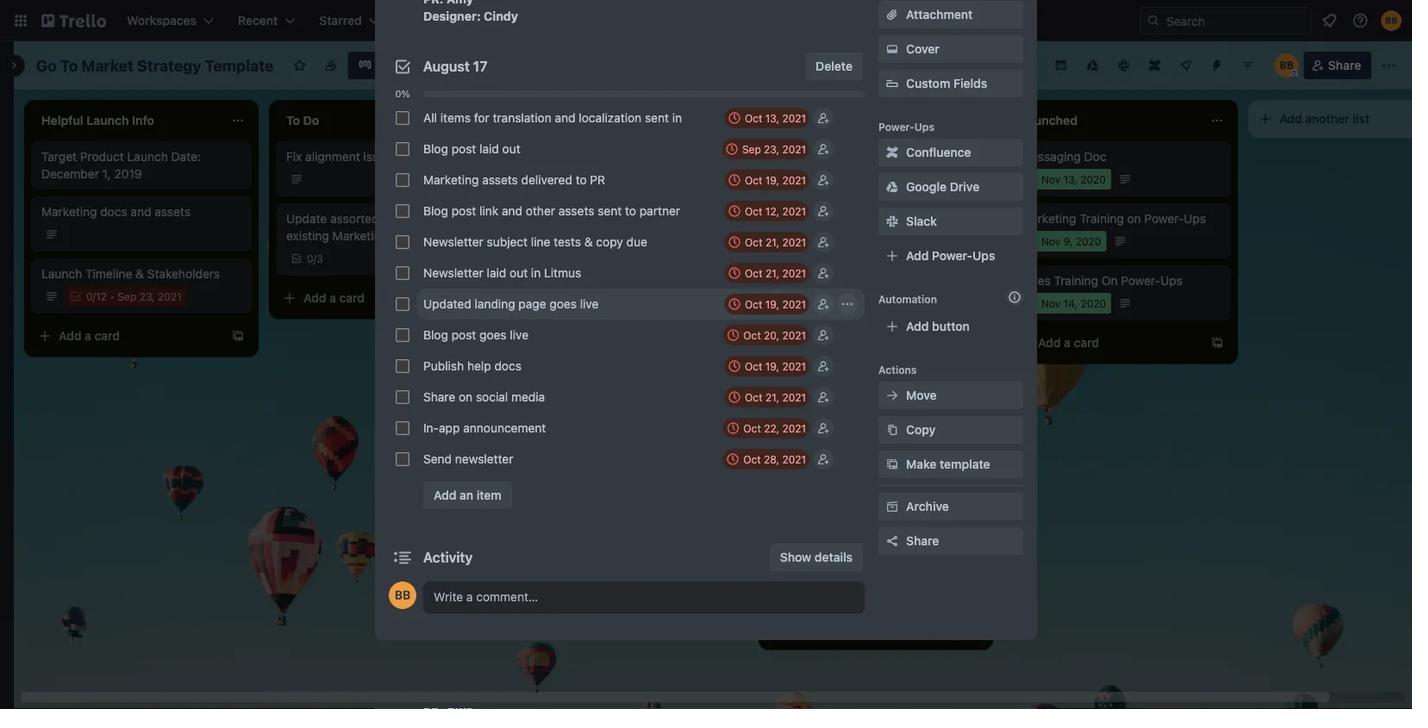 Task type: vqa. For each thing, say whether or not it's contained in the screenshot.
"planning"
no



Task type: locate. For each thing, give the bounding box(es) containing it.
launch up the 2019
[[127, 150, 168, 164]]

1 vertical spatial oct 21, 2021 button
[[724, 263, 810, 284]]

2020 right 31, on the bottom right of the page
[[831, 584, 856, 596]]

2020 inside option
[[831, 235, 856, 247]]

2 oct 21, 2021 button from the top
[[724, 263, 810, 284]]

oct left 22,
[[743, 422, 761, 435]]

3 sm image from the top
[[884, 387, 901, 404]]

post down "items"
[[452, 142, 476, 156]]

sm image for make template
[[884, 456, 901, 473]]

1 vertical spatial docs
[[494, 359, 522, 373]]

out
[[502, 142, 520, 156], [510, 266, 528, 280]]

0 horizontal spatial bob builder (bobbuilder40) image
[[389, 582, 416, 610]]

jul inside jul 23, 2020 checkbox
[[797, 297, 811, 310]]

2 vertical spatial oct 21, 2021
[[745, 391, 806, 403]]

2020 inside checkbox
[[1080, 173, 1106, 185]]

2021 up oct 22, 2021
[[782, 391, 806, 403]]

0 horizontal spatial 0
[[86, 291, 93, 303]]

messaging doc
[[1021, 150, 1107, 164]]

attachment
[[906, 7, 973, 22]]

launch left timeline
[[41, 267, 82, 281]]

1 horizontal spatial docs
[[494, 359, 522, 373]]

oct inside oct 12, 2021 button
[[745, 205, 763, 217]]

all
[[423, 111, 437, 125]]

on inside "august 17" group
[[459, 390, 473, 404]]

assets down target product launch date: december 1, 2019 link
[[155, 205, 190, 219]]

13, inside checkbox
[[1064, 173, 1078, 185]]

2021 inside oct 28, 2021 button
[[782, 453, 806, 466]]

calendar power-up image
[[1054, 58, 1068, 72]]

oct 19, 2021 button down oct 20, 2021 button on the top of page
[[724, 356, 810, 377]]

2020 inside option
[[1076, 235, 1101, 247]]

oct for tests
[[745, 236, 763, 248]]

marketing docs and assets link
[[41, 203, 241, 221]]

1 horizontal spatial /
[[313, 253, 317, 265]]

messaging
[[1021, 150, 1081, 164]]

2020 down doc
[[1080, 173, 1106, 185]]

nov left 14,
[[1041, 297, 1061, 310]]

template
[[940, 457, 990, 472]]

delivered
[[521, 173, 572, 187]]

1 horizontal spatial goes
[[550, 297, 577, 311]]

copy link
[[879, 416, 1023, 444]]

create from template… image down newsletter laid out in litmus
[[476, 291, 490, 305]]

announcement right the -
[[841, 212, 925, 226]]

sent right localization
[[645, 111, 669, 125]]

Updated landing page goes live checkbox
[[396, 297, 410, 311]]

oct 19, 2021
[[745, 174, 806, 186], [745, 298, 806, 310], [745, 360, 806, 372]]

blog inside 'link'
[[776, 212, 801, 226]]

jul inside jul 31, 2020 checkbox
[[797, 584, 811, 596]]

0 vertical spatial 13,
[[765, 112, 779, 124]]

blog for blog post laid out
[[423, 142, 448, 156]]

add a card for blog post - announcement
[[793, 622, 854, 636]]

references
[[382, 212, 441, 226]]

2 vertical spatial oct 21, 2021 button
[[724, 387, 810, 408]]

ups
[[915, 121, 935, 133], [1184, 212, 1206, 226], [973, 249, 995, 263], [1160, 274, 1183, 288]]

sep 23, 2021
[[742, 143, 806, 155]]

sm image left slack
[[884, 213, 901, 230]]

marketing inside "august 17" group
[[423, 173, 479, 187]]

sm image inside the move link
[[884, 387, 901, 404]]

launch
[[127, 150, 168, 164], [41, 267, 82, 281]]

blog right blog post link and other assets sent to partner option
[[423, 204, 448, 218]]

make
[[906, 457, 937, 472]]

&
[[584, 235, 593, 249], [135, 267, 144, 281]]

blog
[[423, 142, 448, 156], [423, 204, 448, 218], [776, 212, 801, 226], [423, 328, 448, 342]]

oct for translation
[[745, 112, 762, 124]]

1 vertical spatial sent
[[598, 204, 622, 218]]

doc
[[1084, 150, 1107, 164]]

sent for to
[[598, 204, 622, 218]]

2 vertical spatial jul
[[797, 584, 811, 596]]

All items for translation and localization sent in checkbox
[[396, 111, 410, 125]]

0 horizontal spatial and
[[131, 205, 151, 219]]

2 vertical spatial newsletter
[[809, 560, 869, 574]]

9,
[[1064, 235, 1073, 247]]

bob builder (bobbuilder40) image
[[1381, 10, 1402, 31]]

1 oct 21, 2021 from the top
[[745, 236, 806, 248]]

0 left 3
[[307, 253, 313, 265]]

2 oct 19, 2021 button from the top
[[724, 294, 810, 315]]

2021 up aug
[[782, 143, 806, 155]]

newsletter laid out in litmus
[[423, 266, 581, 280]]

create from template… image for add a card button associated with fix alignment issue on /pricing
[[476, 291, 490, 305]]

1 jul from the top
[[797, 235, 811, 247]]

0 vertical spatial bob builder (bobbuilder40) image
[[1275, 53, 1299, 78]]

23, for jul
[[814, 297, 829, 310]]

1 nov from the top
[[1041, 173, 1061, 185]]

0 vertical spatial newsletter
[[423, 235, 483, 249]]

sm image left google
[[884, 178, 901, 196]]

oct down sep 23, 2021 button
[[745, 174, 762, 186]]

oct 28, 2021 button
[[723, 449, 810, 470]]

oct 21, 2021 for litmus
[[745, 267, 806, 279]]

move link
[[879, 382, 1023, 410]]

Jul 23, 2020 checkbox
[[776, 293, 863, 314]]

add another list
[[1279, 112, 1370, 126]]

tests
[[554, 235, 581, 249]]

2021 up sep 23, 2021
[[782, 112, 806, 124]]

0 horizontal spatial goes
[[479, 328, 507, 342]]

2 vertical spatial oct 19, 2021 button
[[724, 356, 810, 377]]

1 vertical spatial in-
[[423, 421, 439, 435]]

2021 inside sep 23, 2021 button
[[782, 143, 806, 155]]

designer:
[[423, 9, 481, 23]]

0 vertical spatial oct 19, 2021
[[745, 174, 806, 186]]

app
[[791, 274, 814, 288]]

sm image
[[884, 144, 901, 161], [884, 178, 901, 196], [884, 387, 901, 404], [884, 422, 901, 439], [884, 456, 901, 473]]

2021 for in-app announcement
[[782, 422, 806, 435]]

sales training on power-ups
[[1021, 274, 1183, 288]]

2020
[[835, 173, 861, 185], [1080, 173, 1106, 185], [831, 235, 856, 247], [1076, 235, 1101, 247], [832, 297, 858, 310], [1081, 297, 1106, 310], [831, 584, 856, 596]]

sm image inside archive link
[[884, 498, 901, 516]]

2 vertical spatial nov
[[1041, 297, 1061, 310]]

1 vertical spatial in
[[531, 266, 541, 280]]

2020 right 14,
[[1081, 297, 1106, 310]]

13, down messaging doc
[[1064, 173, 1078, 185]]

target
[[41, 150, 77, 164]]

2021 inside oct 13, 2021 button
[[782, 112, 806, 124]]

0 vertical spatial oct 19, 2021 button
[[724, 170, 810, 191]]

in- for app
[[423, 421, 439, 435]]

0 horizontal spatial create from template… image
[[231, 329, 245, 343]]

4 sm image from the top
[[884, 422, 901, 439]]

add a card button for fix alignment issue on /pricing
[[276, 285, 469, 312]]

oct inside oct 13, 2021 button
[[745, 112, 762, 124]]

google
[[906, 180, 947, 194]]

1 vertical spatial oct 19, 2021 button
[[724, 294, 810, 315]]

1 oct 19, 2021 button from the top
[[724, 170, 810, 191]]

2021 for marketing assets delivered to pr
[[782, 174, 806, 186]]

0 vertical spatial oct 21, 2021
[[745, 236, 806, 248]]

oct 19, 2021 for pr
[[745, 174, 806, 186]]

2020 for messaging
[[1080, 173, 1106, 185]]

all items for translation and localization sent in
[[423, 111, 682, 125]]

jul up app
[[797, 235, 811, 247]]

2 oct 21, 2021 from the top
[[745, 267, 806, 279]]

1 horizontal spatial share
[[906, 534, 939, 548]]

goes down "landing"
[[479, 328, 507, 342]]

sm image
[[884, 41, 901, 58], [884, 213, 901, 230], [839, 296, 856, 313], [884, 498, 901, 516]]

sm image left make
[[884, 456, 901, 473]]

fix alignment issue on /pricing link
[[286, 148, 486, 166]]

oct up oct 22, 2021 button
[[745, 391, 763, 403]]

0 vertical spatial sep
[[742, 143, 761, 155]]

oct 20, 2021 button
[[723, 325, 810, 346]]

2021 for all items for translation and localization sent in
[[782, 112, 806, 124]]

sm image down in-app announcement
[[839, 296, 856, 313]]

oct 19, 2021 down oct 20, 2021
[[745, 360, 806, 372]]

sm image inside cover link
[[884, 41, 901, 58]]

add power-ups link
[[879, 242, 1023, 270]]

august 17
[[423, 58, 488, 75]]

1 vertical spatial share
[[423, 390, 455, 404]]

custom
[[906, 76, 950, 91]]

0 horizontal spatial to
[[576, 173, 587, 187]]

1 oct 21, 2021 button from the top
[[724, 232, 810, 253]]

oct 19, 2021 button up oct 20, 2021 button on the top of page
[[724, 294, 810, 315]]

jul inside jul 19, 2020 option
[[797, 235, 811, 247]]

card down nov 14, 2020
[[1074, 336, 1099, 350]]

1 oct 19, 2021 from the top
[[745, 174, 806, 186]]

0 vertical spatial share
[[1328, 58, 1361, 72]]

and down the 2019
[[131, 205, 151, 219]]

13, up sep 23, 2021
[[765, 112, 779, 124]]

1 vertical spatial newsletter
[[423, 266, 483, 280]]

sm image for move
[[884, 387, 901, 404]]

post up publish help docs
[[452, 328, 476, 342]]

1 vertical spatial to
[[625, 204, 636, 218]]

marketing assets delivered to pr
[[423, 173, 605, 187]]

Search field
[[1160, 8, 1311, 34]]

in- inside "august 17" group
[[423, 421, 439, 435]]

nov 14, 2020
[[1041, 297, 1106, 310]]

0 vertical spatial training
[[1080, 212, 1124, 226]]

launch inside 'target product launch date: december 1, 2019'
[[127, 150, 168, 164]]

laid down for
[[479, 142, 499, 156]]

oct up oct 20, 2021 button on the top of page
[[745, 298, 762, 310]]

oct 21, 2021 for &
[[745, 236, 806, 248]]

& left copy
[[584, 235, 593, 249]]

share
[[1328, 58, 1361, 72], [423, 390, 455, 404], [906, 534, 939, 548]]

Publish help docs checkbox
[[396, 360, 410, 373]]

oct left 12,
[[745, 205, 763, 217]]

a down 0 / 12 • sep 23, 2021 at the top of the page
[[85, 329, 91, 343]]

0 horizontal spatial 13,
[[765, 112, 779, 124]]

1 sm image from the top
[[884, 144, 901, 161]]

23, inside checkbox
[[814, 297, 829, 310]]

add a card down 12
[[59, 329, 120, 343]]

training for marketing
[[1080, 212, 1124, 226]]

0 vertical spatial announcement
[[841, 212, 925, 226]]

2020 down in-app announcement
[[832, 297, 858, 310]]

0 vertical spatial nov
[[1041, 173, 1061, 185]]

oct 22, 2021 button
[[723, 418, 810, 439]]

add an item
[[434, 488, 502, 503]]

0 vertical spatial launch
[[127, 150, 168, 164]]

nov inside checkbox
[[1041, 173, 1061, 185]]

1 vertical spatial announcement
[[817, 274, 901, 288]]

2 horizontal spatial 23,
[[814, 297, 829, 310]]

0 horizontal spatial &
[[135, 267, 144, 281]]

make template
[[906, 457, 990, 472]]

card down •
[[94, 329, 120, 343]]

14,
[[1064, 297, 1078, 310]]

training up nov 9, 2020
[[1080, 212, 1124, 226]]

post inside the blog post - announcement 'link'
[[804, 212, 829, 226]]

0 horizontal spatial share button
[[879, 528, 1023, 555]]

create from template… image
[[721, 205, 735, 219], [476, 291, 490, 305]]

in left 'litmus' on the left top
[[531, 266, 541, 280]]

2 horizontal spatial share
[[1328, 58, 1361, 72]]

0 vertical spatial /
[[313, 253, 317, 265]]

2020 for sales
[[1081, 297, 1106, 310]]

1 horizontal spatial 0
[[307, 253, 313, 265]]

partner
[[639, 204, 680, 218]]

create from template… image for power-
[[1210, 336, 1224, 350]]

live down updated landing page goes live
[[510, 328, 529, 342]]

confluence
[[906, 145, 971, 159]]

assets
[[482, 173, 518, 187], [559, 204, 594, 218], [155, 205, 190, 219]]

an
[[460, 488, 473, 503]]

add a card down 'jul 31, 2020'
[[793, 622, 854, 636]]

sm image for archive
[[884, 498, 901, 516]]

0 vertical spatial live
[[580, 297, 599, 311]]

bob builder (bobbuilder40) image
[[1275, 53, 1299, 78], [389, 582, 416, 610]]

2 jul from the top
[[797, 297, 811, 310]]

1 vertical spatial training
[[1054, 274, 1098, 288]]

2021 right 12,
[[782, 205, 806, 217]]

nov for messaging
[[1041, 173, 1061, 185]]

1 vertical spatial nov
[[1041, 235, 1061, 247]]

social promotion
[[776, 150, 870, 164]]

in up gather customer quotes/testimonials link at the top of page
[[672, 111, 682, 125]]

post left link
[[452, 204, 476, 218]]

1 horizontal spatial live
[[580, 297, 599, 311]]

oct 21, 2021 button down oct 12, 2021 button
[[724, 232, 810, 253]]

1 vertical spatial create from template… image
[[476, 291, 490, 305]]

blog post goes live
[[423, 328, 529, 342]]

create from template… image
[[231, 329, 245, 343], [1210, 336, 1224, 350], [966, 622, 979, 636]]

oct 28, 2021
[[743, 453, 806, 466]]

3 jul from the top
[[797, 584, 811, 596]]

0 vertical spatial sent
[[645, 111, 669, 125]]

0 vertical spatial laid
[[479, 142, 499, 156]]

0 vertical spatial to
[[576, 173, 587, 187]]

21, inside checkbox
[[819, 173, 832, 185]]

jul left 31, on the bottom right of the page
[[797, 584, 811, 596]]

& inside "august 17" group
[[584, 235, 593, 249]]

blog down the all
[[423, 142, 448, 156]]

create from template… image left 12,
[[721, 205, 735, 219]]

docs right help on the bottom left of the page
[[494, 359, 522, 373]]

3 oct 21, 2021 button from the top
[[724, 387, 810, 408]]

2 vertical spatial share
[[906, 534, 939, 548]]

oct 21, 2021 button up oct 22, 2021 button
[[724, 387, 810, 408]]

power- right the on at right top
[[1121, 274, 1160, 288]]

oct 21, 2021 button up jul 23, 2020 checkbox
[[724, 263, 810, 284]]

actions
[[879, 364, 917, 376]]

oct for in
[[745, 267, 763, 279]]

add an item button
[[423, 482, 512, 510]]

1 horizontal spatial &
[[584, 235, 593, 249]]

sales
[[1021, 274, 1051, 288]]

1 horizontal spatial launch
[[127, 150, 168, 164]]

2020 for blog
[[831, 235, 856, 247]]

post for goes
[[452, 328, 476, 342]]

19, up 20,
[[765, 298, 779, 310]]

1 vertical spatial oct 19, 2021
[[745, 298, 806, 310]]

sm image left copy
[[884, 422, 901, 439]]

live down 'litmus' on the left top
[[580, 297, 599, 311]]

0 horizontal spatial /
[[93, 291, 96, 303]]

2020 for email
[[831, 584, 856, 596]]

3 oct 19, 2021 from the top
[[745, 360, 806, 372]]

0 horizontal spatial create from template… image
[[476, 291, 490, 305]]

on left link
[[445, 212, 459, 226]]

0 horizontal spatial share
[[423, 390, 455, 404]]

23,
[[764, 143, 779, 155], [139, 291, 155, 303], [814, 297, 829, 310]]

create from template… image for add a card button on top of copy
[[721, 205, 735, 219]]

0 vertical spatial in-
[[776, 274, 791, 288]]

19, down 20,
[[765, 360, 779, 372]]

2021 right 22,
[[782, 422, 806, 435]]

cover link
[[879, 35, 1023, 63]]

19, for updated landing page goes live
[[765, 298, 779, 310]]

0 / 3
[[307, 253, 323, 265]]

& inside launch timeline & stakeholders link
[[135, 267, 144, 281]]

19, down blog post - announcement
[[814, 235, 828, 247]]

workspace visible image
[[324, 59, 337, 72]]

oct left 28,
[[743, 453, 761, 466]]

0 for 0 / 3
[[307, 253, 313, 265]]

2021 for send newsletter
[[782, 453, 806, 466]]

1 horizontal spatial 23,
[[764, 143, 779, 155]]

0 horizontal spatial sep
[[118, 291, 136, 303]]

21, for newsletter laid out in litmus
[[766, 267, 779, 279]]

0 horizontal spatial assets
[[155, 205, 190, 219]]

marketing down assorted
[[332, 229, 388, 243]]

send newsletter
[[423, 452, 513, 466]]

in- up jul 23, 2020 checkbox
[[776, 274, 791, 288]]

jul down app
[[797, 297, 811, 310]]

nov inside checkbox
[[1041, 297, 1061, 310]]

share on social media
[[423, 390, 545, 404]]

and right link
[[502, 204, 523, 218]]

drive
[[950, 180, 980, 194]]

2021 inside oct 22, 2021 button
[[782, 422, 806, 435]]

to left partner
[[625, 204, 636, 218]]

a
[[574, 205, 581, 219], [329, 291, 336, 305], [85, 329, 91, 343], [1064, 336, 1071, 350], [819, 622, 826, 636]]

sm image inside "august 17" group
[[839, 296, 856, 313]]

oct down oct 12, 2021 button
[[745, 236, 763, 248]]

star or unstar board image
[[293, 59, 306, 72]]

1 vertical spatial share button
[[879, 528, 1023, 555]]

oct 21, 2021 down 'oct 12, 2021'
[[745, 236, 806, 248]]

13,
[[765, 112, 779, 124], [1064, 173, 1078, 185]]

13, inside button
[[765, 112, 779, 124]]

oct
[[745, 112, 762, 124], [745, 174, 762, 186], [745, 205, 763, 217], [745, 236, 763, 248], [745, 267, 763, 279], [745, 298, 762, 310], [743, 329, 761, 341], [745, 360, 762, 372], [745, 391, 763, 403], [743, 422, 761, 435], [743, 453, 761, 466]]

2021 up jul 23, 2020 checkbox
[[782, 267, 806, 279]]

product
[[80, 150, 124, 164]]

2021 right 28,
[[782, 453, 806, 466]]

marketing for marketing training on power-ups
[[1021, 212, 1076, 226]]

on left social
[[459, 390, 473, 404]]

2021 inside oct 12, 2021 button
[[782, 205, 806, 217]]

update assorted references on existing marketing pages
[[286, 212, 459, 243]]

in- for app
[[776, 274, 791, 288]]

oct 21, 2021 up oct 22, 2021
[[745, 391, 806, 403]]

2 vertical spatial oct 19, 2021
[[745, 360, 806, 372]]

0 vertical spatial &
[[584, 235, 593, 249]]

1 horizontal spatial sep
[[742, 143, 761, 155]]

blog post - announcement
[[776, 212, 925, 226]]

newsletter down link
[[423, 235, 483, 249]]

Nov 13, 2020 checkbox
[[1021, 169, 1111, 190]]

23, inside button
[[764, 143, 779, 155]]

nov for sales
[[1041, 297, 1061, 310]]

newsletter for newsletter subject line tests & copy due
[[423, 235, 483, 249]]

Share on social media checkbox
[[396, 391, 410, 404]]

oct left 20,
[[743, 329, 761, 341]]

2020 right "9," at the right of the page
[[1076, 235, 1101, 247]]

2 sm image from the top
[[884, 178, 901, 196]]

oct inside oct 20, 2021 button
[[743, 329, 761, 341]]

card for blog post - announcement
[[829, 622, 854, 636]]

0 horizontal spatial live
[[510, 328, 529, 342]]

market
[[82, 56, 134, 75]]

21, right aug
[[819, 173, 832, 185]]

translation
[[493, 111, 552, 125]]

august 17 group
[[389, 103, 865, 475]]

gather customer quotes/testimonials link
[[531, 148, 731, 183]]

add a card for marketing docs and assets
[[59, 329, 120, 343]]

1 vertical spatial oct 21, 2021
[[745, 267, 806, 279]]

a for update assorted references on existing marketing pages
[[329, 291, 336, 305]]

add a card button down newsletter laid out in litmus "option"
[[276, 285, 469, 312]]

add another list button
[[1248, 100, 1412, 138]]

power- down slack
[[932, 249, 973, 263]]

0 horizontal spatial 23,
[[139, 291, 155, 303]]

card for marketing docs and assets
[[94, 329, 120, 343]]

2021 inside oct 20, 2021 button
[[782, 329, 806, 341]]

0 vertical spatial share button
[[1304, 52, 1372, 79]]

5 sm image from the top
[[884, 456, 901, 473]]

1 vertical spatial bob builder (bobbuilder40) image
[[389, 582, 416, 610]]

2 oct 19, 2021 from the top
[[745, 298, 806, 310]]

3 oct 21, 2021 from the top
[[745, 391, 806, 403]]

21, up 22,
[[766, 391, 779, 403]]

/ for 12
[[93, 291, 96, 303]]

other
[[526, 204, 555, 218]]

Newsletter laid out in Litmus checkbox
[[396, 266, 410, 280]]

0 horizontal spatial sent
[[598, 204, 622, 218]]

19, up 12,
[[765, 174, 779, 186]]

training up nov 14, 2020
[[1054, 274, 1098, 288]]

19,
[[765, 174, 779, 186], [814, 235, 828, 247], [765, 298, 779, 310], [765, 360, 779, 372]]

Blog post laid out checkbox
[[396, 142, 410, 156]]

add a card button down 0 / 12 • sep 23, 2021 at the top of the page
[[31, 322, 224, 350]]

sep right •
[[118, 291, 136, 303]]

1 horizontal spatial create from template… image
[[721, 205, 735, 219]]

line
[[531, 235, 550, 249]]

2020 inside checkbox
[[831, 584, 856, 596]]

nov inside option
[[1041, 235, 1061, 247]]

add a card button for social promotion
[[766, 616, 959, 643]]

0
[[307, 253, 313, 265], [86, 291, 93, 303]]

Newsletter subject line tests & copy due checkbox
[[396, 235, 410, 249]]

2021 for share on social media
[[782, 391, 806, 403]]

3 nov from the top
[[1041, 297, 1061, 310]]

1 vertical spatial 13,
[[1064, 173, 1078, 185]]

laid up "landing"
[[487, 266, 506, 280]]

card down 'jul 31, 2020'
[[829, 622, 854, 636]]

power-
[[879, 121, 915, 133], [1144, 212, 1184, 226], [932, 249, 973, 263], [1121, 274, 1160, 288]]

page
[[519, 297, 546, 311]]

0 vertical spatial goes
[[550, 297, 577, 311]]

0 vertical spatial docs
[[100, 205, 127, 219]]

sm image inside copy link
[[884, 422, 901, 439]]

newsletter up 'jul 31, 2020'
[[809, 560, 869, 574]]

2 horizontal spatial create from template… image
[[1210, 336, 1224, 350]]

0 horizontal spatial docs
[[100, 205, 127, 219]]

1 vertical spatial 0
[[86, 291, 93, 303]]

2021 right 20,
[[782, 329, 806, 341]]

assets up tests
[[559, 204, 594, 218]]

marketing for marketing docs and assets
[[41, 205, 97, 219]]

button
[[932, 319, 970, 334]]

assets up link
[[482, 173, 518, 187]]

jul for app
[[797, 297, 811, 310]]

2020 for social
[[835, 173, 861, 185]]

blog for blog post link and other assets sent to partner
[[423, 204, 448, 218]]

sm image inside make template link
[[884, 456, 901, 473]]

21, down 12,
[[766, 236, 779, 248]]

marketing
[[423, 173, 479, 187], [41, 205, 97, 219], [1021, 212, 1076, 226], [332, 229, 388, 243]]

23, down oct 13, 2021
[[764, 143, 779, 155]]

in-app announcement
[[776, 274, 901, 288]]

1 horizontal spatial assets
[[482, 173, 518, 187]]

oct 21, 2021 button
[[724, 232, 810, 253], [724, 263, 810, 284], [724, 387, 810, 408]]

2 nov from the top
[[1041, 235, 1061, 247]]

0 horizontal spatial launch
[[41, 267, 82, 281]]

1 horizontal spatial to
[[625, 204, 636, 218]]

1 vertical spatial jul
[[797, 297, 811, 310]]

2021 down 'oct 12, 2021'
[[782, 236, 806, 248]]

post for laid
[[452, 142, 476, 156]]

1 vertical spatial &
[[135, 267, 144, 281]]



Task type: describe. For each thing, give the bounding box(es) containing it.
/ for 3
[[313, 253, 317, 265]]

oct for and
[[745, 205, 763, 217]]

sep inside button
[[742, 143, 761, 155]]

1 horizontal spatial share button
[[1304, 52, 1372, 79]]

designer: cindy
[[423, 9, 518, 23]]

sm image for cover
[[884, 41, 901, 58]]

open information menu image
[[1352, 12, 1369, 29]]

19, for publish help docs
[[765, 360, 779, 372]]

gather
[[531, 150, 569, 164]]

oct 19, 2021 button for pr
[[724, 170, 810, 191]]

copy
[[906, 423, 936, 437]]

1 vertical spatial launch
[[41, 267, 82, 281]]

1 vertical spatial live
[[510, 328, 529, 342]]

publish
[[423, 359, 464, 373]]

add button
[[906, 319, 970, 334]]

share for the rightmost 'share' button
[[1328, 58, 1361, 72]]

Jul 19, 2020 checkbox
[[776, 231, 861, 252]]

link
[[479, 204, 499, 218]]

jul for newsletter
[[797, 584, 811, 596]]

0 vertical spatial out
[[502, 142, 520, 156]]

pr
[[590, 173, 605, 187]]

list
[[1353, 112, 1370, 126]]

template
[[205, 56, 274, 75]]

update assorted references on existing marketing pages link
[[286, 210, 486, 245]]

assets inside marketing docs and assets link
[[155, 205, 190, 219]]

Nov 9, 2020 checkbox
[[1021, 231, 1106, 252]]

on
[[1102, 274, 1118, 288]]

localization
[[579, 111, 642, 125]]

strategy
[[137, 56, 201, 75]]

19, for marketing assets delivered to pr
[[765, 174, 779, 186]]

fix alignment issue on /pricing
[[286, 150, 454, 164]]

•
[[110, 291, 115, 303]]

a up tests
[[574, 205, 581, 219]]

Blog post link and other assets sent to partner checkbox
[[396, 204, 410, 218]]

card for update assorted references on existing marketing pages
[[339, 291, 365, 305]]

3 oct 19, 2021 button from the top
[[724, 356, 810, 377]]

0 for 0 / 12 • sep 23, 2021
[[86, 291, 93, 303]]

add a card button up copy
[[521, 198, 714, 226]]

alignment
[[305, 150, 360, 164]]

1 vertical spatial laid
[[487, 266, 506, 280]]

oct inside oct 22, 2021 button
[[743, 422, 761, 435]]

copy
[[596, 235, 623, 249]]

on up marketing assets delivered to pr checkbox
[[395, 150, 409, 164]]

21, for newsletter subject line tests & copy due
[[766, 236, 779, 248]]

slack
[[906, 214, 937, 228]]

2021 for blog post goes live
[[782, 329, 806, 341]]

2020 for marketing
[[1076, 235, 1101, 247]]

nov for marketing
[[1041, 235, 1061, 247]]

a for marketing docs and assets
[[85, 329, 91, 343]]

Marketing assets delivered to PR checkbox
[[396, 173, 410, 187]]

2021 for newsletter laid out in litmus
[[782, 267, 806, 279]]

target product launch date: december 1, 2019
[[41, 150, 201, 181]]

2020 for in-
[[832, 297, 858, 310]]

0 notifications image
[[1319, 10, 1340, 31]]

go
[[36, 56, 57, 75]]

newsletter for newsletter laid out in litmus
[[423, 266, 483, 280]]

oct inside oct 28, 2021 button
[[743, 453, 761, 466]]

19, inside option
[[814, 235, 828, 247]]

Send newsletter checkbox
[[396, 453, 410, 466]]

marketing for marketing assets delivered to pr
[[423, 173, 479, 187]]

marketing inside update assorted references on existing marketing pages
[[332, 229, 388, 243]]

Aug 21, 2020 checkbox
[[776, 169, 866, 190]]

aug
[[797, 173, 816, 185]]

blog for blog post - announcement
[[776, 212, 801, 226]]

updated landing page goes live
[[423, 297, 599, 311]]

2 horizontal spatial and
[[555, 111, 576, 125]]

help
[[467, 359, 491, 373]]

28,
[[764, 453, 779, 466]]

newsletter subject line tests & copy due
[[423, 235, 647, 249]]

17
[[473, 58, 488, 75]]

item
[[477, 488, 502, 503]]

power ups image
[[1179, 59, 1193, 72]]

13, for nov
[[1064, 173, 1078, 185]]

cindy
[[484, 9, 518, 23]]

docs inside "august 17" group
[[494, 359, 522, 373]]

email
[[776, 560, 806, 574]]

oct 13, 2021
[[745, 112, 806, 124]]

sm image for slack
[[884, 213, 901, 230]]

show
[[780, 550, 811, 565]]

2021 for publish help docs
[[782, 360, 806, 372]]

add a card down 14,
[[1038, 336, 1099, 350]]

customize views image
[[430, 57, 447, 74]]

delete
[[816, 59, 853, 73]]

sent for in
[[645, 111, 669, 125]]

newsletter
[[455, 452, 513, 466]]

1 vertical spatial out
[[510, 266, 528, 280]]

12
[[96, 291, 107, 303]]

aug 21, 2020
[[797, 173, 861, 185]]

training for sales
[[1054, 274, 1098, 288]]

sm image for confluence
[[884, 144, 901, 161]]

add a card button for messaging doc
[[1010, 329, 1204, 357]]

move
[[906, 388, 937, 403]]

2021 for blog post link and other assets sent to partner
[[782, 205, 806, 217]]

media
[[511, 390, 545, 404]]

nov 9, 2020
[[1041, 235, 1101, 247]]

oct for live
[[743, 329, 761, 341]]

oct down oct 20, 2021 button on the top of page
[[745, 360, 762, 372]]

automation
[[879, 293, 937, 305]]

due
[[626, 235, 647, 249]]

nov 13, 2020
[[1041, 173, 1106, 185]]

issue
[[363, 150, 392, 164]]

announcement inside 'link'
[[841, 212, 925, 226]]

In-app announcement checkbox
[[396, 422, 410, 435]]

create from template… image for stakeholders
[[231, 329, 245, 343]]

social
[[476, 390, 508, 404]]

jul for post
[[797, 235, 811, 247]]

archive
[[906, 500, 949, 514]]

primary element
[[0, 0, 1412, 41]]

1 horizontal spatial and
[[502, 204, 523, 218]]

add inside button
[[434, 488, 456, 503]]

on down messaging doc link
[[1127, 212, 1141, 226]]

oct 20, 2021
[[743, 329, 806, 341]]

launch timeline & stakeholders
[[41, 267, 220, 281]]

search image
[[1147, 14, 1160, 28]]

stakeholders
[[147, 267, 220, 281]]

-
[[832, 212, 838, 226]]

0 / 12 • sep 23, 2021
[[86, 291, 182, 303]]

sm image for google drive
[[884, 178, 901, 196]]

Nov 14, 2020 checkbox
[[1021, 293, 1111, 314]]

oct for to
[[745, 174, 762, 186]]

add a card up tests
[[548, 205, 610, 219]]

0 horizontal spatial in
[[531, 266, 541, 280]]

card down the pr
[[584, 205, 610, 219]]

share for bottom 'share' button
[[906, 534, 939, 548]]

0%
[[395, 88, 410, 100]]

13, for oct
[[765, 112, 779, 124]]

date:
[[171, 150, 201, 164]]

2021 for blog post laid out
[[782, 143, 806, 155]]

oct 13, 2021 button
[[724, 108, 810, 128]]

send
[[423, 452, 452, 466]]

2021 for newsletter subject line tests & copy due
[[782, 236, 806, 248]]

and inside marketing docs and assets link
[[131, 205, 151, 219]]

1,
[[102, 167, 111, 181]]

for
[[474, 111, 489, 125]]

add button button
[[879, 313, 1023, 341]]

2021 down stakeholders
[[158, 291, 182, 303]]

social promotion link
[[776, 148, 976, 166]]

Blog post goes live checkbox
[[396, 328, 410, 342]]

marketing training on power-ups link
[[1021, 210, 1221, 228]]

oct 21, 2021 button for litmus
[[724, 263, 810, 284]]

oct 21, 2021 button for &
[[724, 232, 810, 253]]

2 horizontal spatial assets
[[559, 204, 594, 218]]

jul 23, 2020
[[797, 297, 858, 310]]

august
[[423, 58, 470, 75]]

show menu image
[[1380, 57, 1398, 74]]

target product launch date: december 1, 2019 link
[[41, 148, 241, 183]]

a down nov 14, 2020 checkbox
[[1064, 336, 1071, 350]]

Jul 31, 2020 checkbox
[[776, 579, 861, 600]]

21, for share on social media
[[766, 391, 779, 403]]

oct 22, 2021
[[743, 422, 806, 435]]

oct for media
[[745, 391, 763, 403]]

messaging doc link
[[1021, 148, 1221, 166]]

switch to… image
[[12, 12, 29, 29]]

1 horizontal spatial create from template… image
[[966, 622, 979, 636]]

1 horizontal spatial bob builder (bobbuilder40) image
[[1275, 53, 1299, 78]]

31,
[[814, 584, 828, 596]]

sm image for copy
[[884, 422, 901, 439]]

Board name text field
[[28, 52, 282, 79]]

post for -
[[804, 212, 829, 226]]

23, for sep
[[764, 143, 779, 155]]

oct 19, 2021 for live
[[745, 298, 806, 310]]

power-ups
[[879, 121, 935, 133]]

/pricing
[[413, 150, 454, 164]]

a for blog post - announcement
[[819, 622, 826, 636]]

blog post link and other assets sent to partner
[[423, 204, 680, 218]]

2021 for updated landing page goes live
[[782, 298, 806, 310]]

post for link
[[452, 204, 476, 218]]

0 vertical spatial in
[[672, 111, 682, 125]]

1 vertical spatial sep
[[118, 291, 136, 303]]

oct 19, 2021 button for live
[[724, 294, 810, 315]]

power- up social promotion link
[[879, 121, 915, 133]]

custom fields
[[906, 76, 987, 91]]

cover
[[906, 42, 940, 56]]

on inside update assorted references on existing marketing pages
[[445, 212, 459, 226]]

3
[[317, 253, 323, 265]]

1 vertical spatial goes
[[479, 328, 507, 342]]

add a card for update assorted references on existing marketing pages
[[303, 291, 365, 305]]

blog for blog post goes live
[[423, 328, 448, 342]]

power- down messaging doc link
[[1144, 212, 1184, 226]]

update
[[286, 212, 327, 226]]

go to market strategy template
[[36, 56, 274, 75]]

oct for goes
[[745, 298, 762, 310]]

Write a comment text field
[[423, 582, 865, 613]]

subject
[[487, 235, 528, 249]]

share inside "august 17" group
[[423, 390, 455, 404]]



